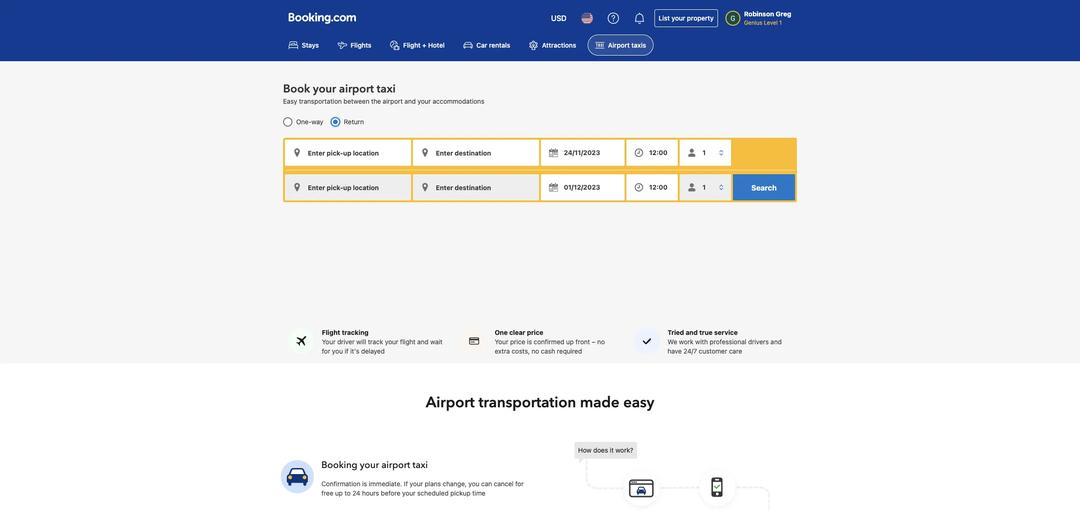 Task type: vqa. For each thing, say whether or not it's contained in the screenshot.
change,
yes



Task type: describe. For each thing, give the bounding box(es) containing it.
work
[[679, 338, 694, 346]]

up inside confirmation is immediate. if your plans change, you can cancel for free up to 24 hours before your scheduled pickup time
[[335, 489, 343, 497]]

list your property link
[[655, 9, 718, 27]]

free
[[321, 489, 333, 497]]

taxis
[[632, 41, 646, 49]]

return
[[344, 118, 364, 126]]

it's
[[350, 347, 359, 355]]

drivers
[[748, 338, 769, 346]]

24
[[352, 489, 360, 497]]

cancel
[[494, 480, 514, 488]]

robinson greg genius level 1
[[744, 10, 792, 26]]

01/12/2023
[[564, 183, 600, 191]]

your down if
[[402, 489, 416, 497]]

if
[[345, 347, 349, 355]]

with
[[695, 338, 708, 346]]

one-way
[[296, 118, 323, 126]]

12:00 button for 24/11/2023
[[626, 140, 678, 166]]

it
[[610, 446, 614, 454]]

time
[[472, 489, 486, 497]]

airport for airport transportation made easy
[[426, 393, 475, 413]]

to
[[345, 489, 351, 497]]

taxi for booking
[[413, 459, 428, 472]]

usd button
[[546, 7, 572, 29]]

easy
[[623, 393, 654, 413]]

can
[[481, 480, 492, 488]]

is inside confirmation is immediate. if your plans change, you can cancel for free up to 24 hours before your scheduled pickup time
[[362, 480, 367, 488]]

your inside one clear price your price is confirmed up front – no extra costs, no cash required
[[495, 338, 508, 346]]

flight + hotel link
[[383, 35, 452, 56]]

easy
[[283, 97, 297, 105]]

for for flight tracking your driver will track your flight and wait for you if it's delayed
[[322, 347, 330, 355]]

stays link
[[281, 35, 326, 56]]

flights
[[351, 41, 371, 49]]

costs,
[[512, 347, 530, 355]]

airport taxis link
[[588, 35, 654, 56]]

property
[[687, 14, 714, 22]]

12:00 button for 01/12/2023
[[626, 174, 678, 201]]

greg
[[776, 10, 792, 18]]

accommodations
[[433, 97, 484, 105]]

true
[[699, 329, 713, 336]]

delayed
[[361, 347, 385, 355]]

1 vertical spatial airport
[[383, 97, 403, 105]]

immediate.
[[369, 480, 402, 488]]

0 vertical spatial price
[[527, 329, 543, 336]]

you inside confirmation is immediate. if your plans change, you can cancel for free up to 24 hours before your scheduled pickup time
[[469, 480, 480, 488]]

confirmation is immediate. if your plans change, you can cancel for free up to 24 hours before your scheduled pickup time
[[321, 480, 524, 497]]

12:00 for 24/11/2023
[[649, 149, 668, 157]]

flight for flight tracking your driver will track your flight and wait for you if it's delayed
[[322, 329, 340, 336]]

service
[[714, 329, 738, 336]]

1 vertical spatial transportation
[[479, 393, 576, 413]]

1 horizontal spatial booking airport taxi image
[[574, 442, 771, 511]]

extra
[[495, 347, 510, 355]]

does
[[593, 446, 608, 454]]

is inside one clear price your price is confirmed up front – no extra costs, no cash required
[[527, 338, 532, 346]]

airport taxis
[[608, 41, 646, 49]]

tried and true service we work with professional drivers and have 24/7 customer care
[[668, 329, 782, 355]]

0 horizontal spatial price
[[510, 338, 525, 346]]

clear
[[509, 329, 525, 336]]

have
[[668, 347, 682, 355]]

attractions link
[[522, 35, 584, 56]]

wait
[[430, 338, 443, 346]]

booking your airport taxi
[[321, 459, 428, 472]]

airport for book
[[339, 81, 374, 97]]

car
[[477, 41, 487, 49]]

flight for flight + hotel
[[403, 41, 421, 49]]

list your property
[[659, 14, 714, 22]]

Enter destination text field
[[413, 140, 539, 166]]

rentals
[[489, 41, 510, 49]]

flight + hotel
[[403, 41, 445, 49]]

your right list
[[672, 14, 685, 22]]

0 horizontal spatial booking airport taxi image
[[281, 460, 314, 493]]

track
[[368, 338, 383, 346]]

robinson
[[744, 10, 774, 18]]

one-
[[296, 118, 312, 126]]

car rentals
[[477, 41, 510, 49]]

professional
[[710, 338, 747, 346]]

one
[[495, 329, 508, 336]]

attractions
[[542, 41, 576, 49]]

flight
[[400, 338, 416, 346]]

1 vertical spatial no
[[532, 347, 539, 355]]

confirmed
[[534, 338, 565, 346]]

transportation inside book your airport taxi easy transportation between the airport and your accommodations
[[299, 97, 342, 105]]

24/11/2023
[[564, 149, 600, 157]]



Task type: locate. For each thing, give the bounding box(es) containing it.
up left to
[[335, 489, 343, 497]]

1 vertical spatial 12:00
[[649, 183, 668, 191]]

1 vertical spatial is
[[362, 480, 367, 488]]

price
[[527, 329, 543, 336], [510, 338, 525, 346]]

taxi
[[377, 81, 396, 97], [413, 459, 428, 472]]

scheduled
[[417, 489, 449, 497]]

is up hours
[[362, 480, 367, 488]]

your up immediate.
[[360, 459, 379, 472]]

1
[[779, 19, 782, 26]]

airport transportation made easy
[[426, 393, 654, 413]]

1 your from the left
[[322, 338, 336, 346]]

0 horizontal spatial airport
[[426, 393, 475, 413]]

how does it work?
[[578, 446, 633, 454]]

book your airport taxi easy transportation between the airport and your accommodations
[[283, 81, 484, 105]]

book
[[283, 81, 310, 97]]

0 vertical spatial airport
[[608, 41, 630, 49]]

made
[[580, 393, 620, 413]]

01/12/2023 button
[[541, 174, 625, 201]]

list
[[659, 14, 670, 22]]

flights link
[[330, 35, 379, 56]]

change,
[[443, 480, 467, 488]]

1 horizontal spatial is
[[527, 338, 532, 346]]

airport for booking
[[381, 459, 410, 472]]

flight left +
[[403, 41, 421, 49]]

1 horizontal spatial for
[[515, 480, 524, 488]]

0 horizontal spatial up
[[335, 489, 343, 497]]

you
[[332, 347, 343, 355], [469, 480, 480, 488]]

0 horizontal spatial you
[[332, 347, 343, 355]]

2 vertical spatial airport
[[381, 459, 410, 472]]

0 horizontal spatial no
[[532, 347, 539, 355]]

1 vertical spatial for
[[515, 480, 524, 488]]

0 horizontal spatial flight
[[322, 329, 340, 336]]

hours
[[362, 489, 379, 497]]

up
[[566, 338, 574, 346], [335, 489, 343, 497]]

we
[[668, 338, 677, 346]]

your
[[672, 14, 685, 22], [313, 81, 336, 97], [418, 97, 431, 105], [385, 338, 398, 346], [360, 459, 379, 472], [410, 480, 423, 488], [402, 489, 416, 497]]

your left driver
[[322, 338, 336, 346]]

and up work
[[686, 329, 698, 336]]

you inside flight tracking your driver will track your flight and wait for you if it's delayed
[[332, 347, 343, 355]]

airport inside "link"
[[608, 41, 630, 49]]

your right track
[[385, 338, 398, 346]]

+
[[422, 41, 427, 49]]

booking
[[321, 459, 358, 472]]

0 vertical spatial up
[[566, 338, 574, 346]]

for inside confirmation is immediate. if your plans change, you can cancel for free up to 24 hours before your scheduled pickup time
[[515, 480, 524, 488]]

you up 'time'
[[469, 480, 480, 488]]

flight tracking your driver will track your flight and wait for you if it's delayed
[[322, 329, 443, 355]]

1 horizontal spatial your
[[495, 338, 508, 346]]

plans
[[425, 480, 441, 488]]

cash
[[541, 347, 555, 355]]

2 12:00 from the top
[[649, 183, 668, 191]]

airport for airport taxis
[[608, 41, 630, 49]]

driver
[[337, 338, 355, 346]]

your right book
[[313, 81, 336, 97]]

1 horizontal spatial price
[[527, 329, 543, 336]]

1 horizontal spatial airport
[[608, 41, 630, 49]]

1 vertical spatial airport
[[426, 393, 475, 413]]

24/11/2023 button
[[541, 140, 625, 166]]

24/7
[[684, 347, 697, 355]]

1 horizontal spatial transportation
[[479, 393, 576, 413]]

your right if
[[410, 480, 423, 488]]

Enter pick-up location text field
[[285, 140, 411, 166]]

confirmation
[[321, 480, 361, 488]]

0 horizontal spatial your
[[322, 338, 336, 346]]

0 vertical spatial is
[[527, 338, 532, 346]]

no right the –
[[597, 338, 605, 346]]

1 vertical spatial flight
[[322, 329, 340, 336]]

usd
[[551, 14, 567, 22]]

and inside flight tracking your driver will track your flight and wait for you if it's delayed
[[417, 338, 429, 346]]

required
[[557, 347, 582, 355]]

booking airport taxi image
[[574, 442, 771, 511], [281, 460, 314, 493]]

work?
[[616, 446, 633, 454]]

and right the
[[405, 97, 416, 105]]

0 horizontal spatial for
[[322, 347, 330, 355]]

your inside flight tracking your driver will track your flight and wait for you if it's delayed
[[322, 338, 336, 346]]

1 horizontal spatial you
[[469, 480, 480, 488]]

taxi up "plans"
[[413, 459, 428, 472]]

flight inside flight tracking your driver will track your flight and wait for you if it's delayed
[[322, 329, 340, 336]]

airport up if
[[381, 459, 410, 472]]

1 vertical spatial 12:00 button
[[626, 174, 678, 201]]

before
[[381, 489, 401, 497]]

1 vertical spatial taxi
[[413, 459, 428, 472]]

no left cash
[[532, 347, 539, 355]]

1 12:00 from the top
[[649, 149, 668, 157]]

price down clear at the left
[[510, 338, 525, 346]]

1 vertical spatial up
[[335, 489, 343, 497]]

flight
[[403, 41, 421, 49], [322, 329, 340, 336]]

1 horizontal spatial flight
[[403, 41, 421, 49]]

0 vertical spatial 12:00 button
[[626, 140, 678, 166]]

up inside one clear price your price is confirmed up front – no extra costs, no cash required
[[566, 338, 574, 346]]

will
[[356, 338, 366, 346]]

0 vertical spatial transportation
[[299, 97, 342, 105]]

level
[[764, 19, 778, 26]]

12:00 button
[[626, 140, 678, 166], [626, 174, 678, 201]]

up up required
[[566, 338, 574, 346]]

for inside flight tracking your driver will track your flight and wait for you if it's delayed
[[322, 347, 330, 355]]

between
[[344, 97, 369, 105]]

2 your from the left
[[495, 338, 508, 346]]

0 horizontal spatial transportation
[[299, 97, 342, 105]]

1 horizontal spatial no
[[597, 338, 605, 346]]

0 vertical spatial flight
[[403, 41, 421, 49]]

for right cancel
[[515, 480, 524, 488]]

0 vertical spatial 12:00
[[649, 149, 668, 157]]

search button
[[733, 174, 795, 201]]

car rentals link
[[456, 35, 518, 56]]

hotel
[[428, 41, 445, 49]]

0 vertical spatial you
[[332, 347, 343, 355]]

2 12:00 button from the top
[[626, 174, 678, 201]]

for left if
[[322, 347, 330, 355]]

0 vertical spatial no
[[597, 338, 605, 346]]

1 vertical spatial price
[[510, 338, 525, 346]]

1 horizontal spatial up
[[566, 338, 574, 346]]

booking.com online hotel reservations image
[[289, 13, 356, 24]]

taxi inside book your airport taxi easy transportation between the airport and your accommodations
[[377, 81, 396, 97]]

genius
[[744, 19, 763, 26]]

is up costs,
[[527, 338, 532, 346]]

care
[[729, 347, 742, 355]]

and
[[405, 97, 416, 105], [686, 329, 698, 336], [417, 338, 429, 346], [771, 338, 782, 346]]

stays
[[302, 41, 319, 49]]

–
[[592, 338, 596, 346]]

your left accommodations
[[418, 97, 431, 105]]

front
[[576, 338, 590, 346]]

search
[[752, 184, 777, 192]]

and inside book your airport taxi easy transportation between the airport and your accommodations
[[405, 97, 416, 105]]

1 12:00 button from the top
[[626, 140, 678, 166]]

you left if
[[332, 347, 343, 355]]

and right drivers
[[771, 338, 782, 346]]

0 vertical spatial airport
[[339, 81, 374, 97]]

0 vertical spatial taxi
[[377, 81, 396, 97]]

for
[[322, 347, 330, 355], [515, 480, 524, 488]]

1 horizontal spatial taxi
[[413, 459, 428, 472]]

price up confirmed
[[527, 329, 543, 336]]

1 vertical spatial you
[[469, 480, 480, 488]]

and left wait
[[417, 338, 429, 346]]

the
[[371, 97, 381, 105]]

one clear price your price is confirmed up front – no extra costs, no cash required
[[495, 329, 605, 355]]

taxi for book
[[377, 81, 396, 97]]

tracking
[[342, 329, 369, 336]]

customer
[[699, 347, 727, 355]]

flight up driver
[[322, 329, 340, 336]]

0 vertical spatial for
[[322, 347, 330, 355]]

for for confirmation is immediate. if your plans change, you can cancel for free up to 24 hours before your scheduled pickup time
[[515, 480, 524, 488]]

0 horizontal spatial is
[[362, 480, 367, 488]]

your down one
[[495, 338, 508, 346]]

tried
[[668, 329, 684, 336]]

airport up between
[[339, 81, 374, 97]]

airport
[[339, 81, 374, 97], [383, 97, 403, 105], [381, 459, 410, 472]]

pickup
[[450, 489, 471, 497]]

airport right the
[[383, 97, 403, 105]]

if
[[404, 480, 408, 488]]

your inside flight tracking your driver will track your flight and wait for you if it's delayed
[[385, 338, 398, 346]]

how
[[578, 446, 592, 454]]

0 horizontal spatial taxi
[[377, 81, 396, 97]]

airport
[[608, 41, 630, 49], [426, 393, 475, 413]]

way
[[312, 118, 323, 126]]

taxi up the
[[377, 81, 396, 97]]

12:00 for 01/12/2023
[[649, 183, 668, 191]]



